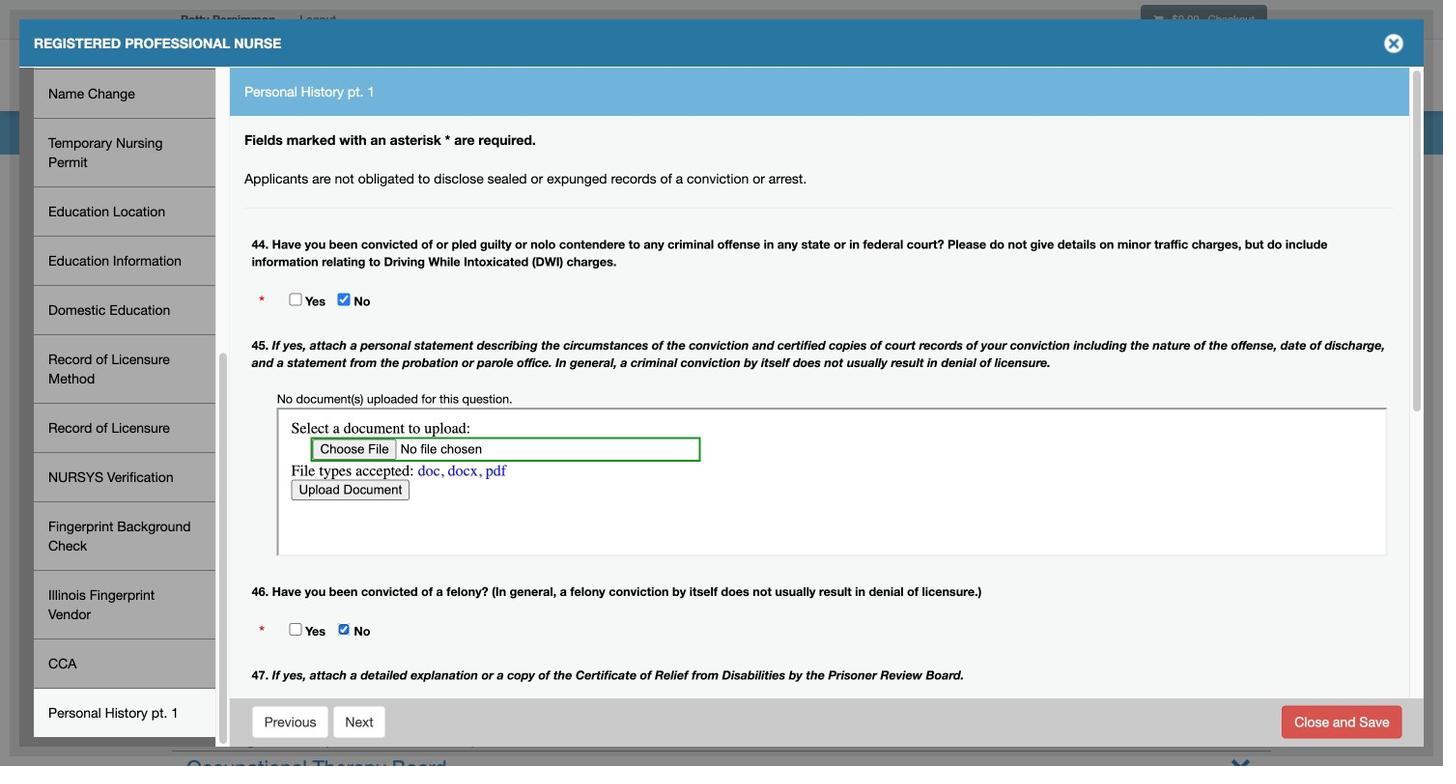 Task type: vqa. For each thing, say whether or not it's contained in the screenshot.
Illinois Department of Financial and Professional Regulation "image"
yes



Task type: describe. For each thing, give the bounding box(es) containing it.
1 chevron down image from the top
[[1231, 403, 1251, 423]]

chevron up image
[[1231, 247, 1251, 268]]

2 chevron down image from the top
[[1231, 690, 1251, 710]]

illinois department of financial and professional regulation image
[[171, 43, 611, 105]]

shopping cart image
[[1153, 14, 1163, 25]]



Task type: locate. For each thing, give the bounding box(es) containing it.
close window image
[[1378, 28, 1409, 59]]

None button
[[252, 706, 329, 739], [333, 706, 386, 739], [1282, 706, 1402, 739], [252, 706, 329, 739], [333, 706, 386, 739], [1282, 706, 1402, 739]]

None checkbox
[[289, 293, 302, 306], [338, 293, 350, 306], [338, 623, 350, 636], [289, 293, 302, 306], [338, 293, 350, 306], [338, 623, 350, 636]]

0 vertical spatial chevron down image
[[1231, 403, 1251, 423]]

chevron down image
[[1231, 753, 1251, 766]]

None checkbox
[[289, 623, 302, 636]]

chevron down image
[[1231, 403, 1251, 423], [1231, 690, 1251, 710]]

1 vertical spatial chevron down image
[[1231, 690, 1251, 710]]



